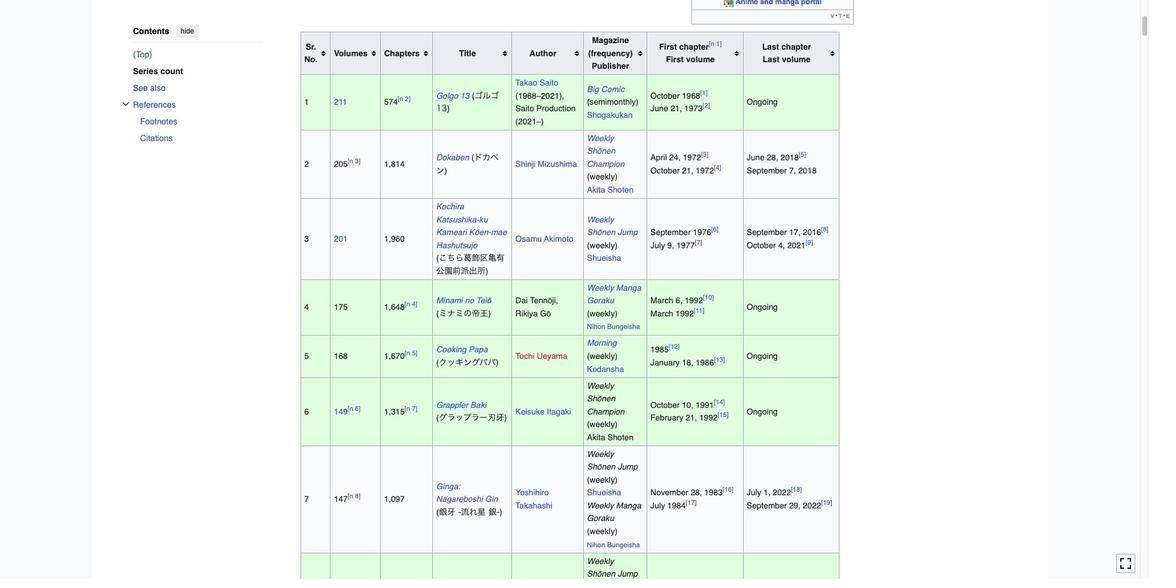 Task type: locate. For each thing, give the bounding box(es) containing it.
first for first volume
[[666, 55, 684, 64]]

1 weekly shōnen champion (weekly) akita shoten from the top
[[587, 134, 634, 195]]

2 vertical spatial july
[[651, 501, 666, 511]]

1992 down 1991
[[700, 414, 718, 423]]

nihon
[[587, 323, 606, 332], [587, 541, 606, 550]]

gin
[[485, 495, 498, 505]]

nagareboshi
[[436, 495, 483, 505]]

[n 2] link
[[398, 96, 411, 104]]

grappler baki link
[[436, 401, 487, 410]]

1 (weekly) from the top
[[587, 172, 618, 182]]

( こちら葛飾区亀有 公園前派出所
[[436, 254, 505, 275]]

) down the teiō
[[489, 309, 491, 319]]

2 volume from the left
[[782, 55, 811, 64]]

grappler baki ( グラップラー刃牙 )
[[436, 401, 507, 423]]

1 manga from the top
[[616, 283, 642, 293]]

) inside grappler baki ( グラップラー刃牙 )
[[504, 414, 507, 423]]

1 shueisha link from the top
[[587, 254, 622, 263]]

0 vertical spatial nihon
[[587, 323, 606, 332]]

september for september 17, 2016 [8]
[[747, 228, 787, 237]]

v link
[[831, 11, 835, 20]]

saito up (2021–)
[[516, 104, 534, 113]]

2 goraku from the top
[[587, 514, 614, 524]]

1,670 [n 5]
[[384, 350, 418, 361]]

1 shueisha from the top
[[587, 254, 622, 263]]

march left 6, on the right of page
[[651, 296, 674, 306]]

1 horizontal spatial 2022
[[803, 501, 822, 511]]

1 bungeisha from the top
[[608, 323, 641, 332]]

1991
[[696, 401, 714, 410]]

1 horizontal spatial chapter
[[782, 42, 812, 51]]

manga left july 1984 [17]
[[616, 501, 642, 511]]

october down april
[[651, 166, 680, 175]]

1 vertical spatial june
[[747, 153, 765, 162]]

0 vertical spatial shueisha link
[[587, 254, 622, 263]]

shoten for october
[[608, 185, 634, 195]]

[9] link
[[806, 239, 813, 247]]

shōnen inside weekly shōnen jump
[[587, 570, 616, 579]]

2 ongoing from the top
[[747, 303, 778, 312]]

references
[[133, 100, 176, 109]]

[n inside 1,648 [n 4]
[[405, 301, 410, 309]]

( inside cooking papa ( クッキングパパ )
[[436, 358, 439, 368]]

1,
[[764, 489, 771, 498]]

1992
[[685, 296, 703, 306], [676, 309, 694, 319], [700, 414, 718, 423]]

2 vertical spatial 21,
[[686, 414, 698, 423]]

0 vertical spatial 13
[[461, 91, 470, 100]]

0 vertical spatial nihon bungeisha link
[[587, 323, 641, 332]]

first up first volume
[[660, 42, 677, 51]]

saito up (1968–2021),
[[540, 78, 559, 88]]

nihon up weekly shōnen jump
[[587, 541, 606, 550]]

morning (weekly) kodansha
[[587, 339, 624, 374]]

1992 inside march 6, 1992 [10]
[[685, 296, 703, 306]]

shueisha link
[[587, 254, 622, 263], [587, 489, 622, 498]]

manga down weekly shōnen jump (weekly) shueisha
[[616, 283, 642, 293]]

[n for 205
[[348, 158, 353, 166]]

0 horizontal spatial chapter
[[680, 42, 709, 51]]

1972 inside april 24, 1972 [3]
[[683, 153, 702, 162]]

first for first chapter [n 1]
[[660, 42, 677, 51]]

1972 inside october 21, 1972 [4]
[[696, 166, 714, 175]]

1985 [12]
[[651, 344, 680, 355]]

0 vertical spatial first
[[660, 42, 677, 51]]

1 jump from the top
[[618, 228, 638, 237]]

1 shōnen from the top
[[587, 146, 616, 156]]

(weekly) inside weekly manga goraku (weekly) nihon bungeisha
[[587, 309, 618, 319]]

2 akita from the top
[[587, 433, 606, 443]]

[15]
[[718, 412, 729, 420]]

first chapter [n 1]
[[660, 40, 722, 51]]

[16]
[[723, 487, 734, 495]]

nihon inside weekly manga goraku (weekly) nihon bungeisha
[[587, 323, 606, 332]]

shueisha link for yoshihiro takahashi
[[587, 489, 622, 498]]

shōnen inside weekly shōnen jump (weekly) shueisha
[[587, 228, 616, 237]]

7 weekly from the top
[[587, 557, 614, 567]]

october inside october 4, 2021 [9]
[[747, 241, 776, 250]]

[n left 2] on the top left of the page
[[398, 96, 404, 104]]

september down the june 28, 2018 [5]
[[747, 166, 787, 175]]

manga inside weekly shōnen jump (weekly) shueisha weekly manga goraku (weekly) nihon bungeisha
[[616, 501, 642, 511]]

june inside june 21, 1973 [2]
[[651, 104, 669, 113]]

4 shōnen from the top
[[587, 463, 616, 472]]

2 nihon bungeisha link from the top
[[587, 541, 641, 550]]

2 champion from the top
[[587, 407, 625, 417]]

march 6, 1992 [10]
[[651, 295, 714, 306]]

october 4, 2021 [9]
[[747, 239, 813, 250]]

chapter inside last chapter last volume
[[782, 42, 812, 51]]

[n for 1,648
[[405, 301, 410, 309]]

july for 1984
[[651, 501, 666, 511]]

weekly shōnen jump
[[587, 557, 638, 579]]

july down november
[[651, 501, 666, 511]]

1 march from the top
[[651, 296, 674, 306]]

1 vertical spatial manga
[[616, 501, 642, 511]]

5 (weekly) from the top
[[587, 420, 618, 430]]

1 akita from the top
[[587, 185, 606, 195]]

0 vertical spatial july
[[651, 241, 666, 250]]

cooking papa ( クッキングパパ )
[[436, 345, 499, 368]]

0 vertical spatial manga
[[616, 283, 642, 293]]

13 for golgo 13
[[461, 91, 470, 100]]

shinji
[[516, 159, 536, 169]]

march inside march 6, 1992 [10]
[[651, 296, 674, 306]]

0 horizontal spatial 28,
[[691, 489, 703, 498]]

0 vertical spatial shoten
[[608, 185, 634, 195]]

jump inside weekly shōnen jump
[[618, 570, 638, 579]]

28, for 2018
[[767, 153, 779, 162]]

1 horizontal spatial 13
[[461, 91, 470, 100]]

2 vertical spatial jump
[[618, 570, 638, 579]]

2018 right 7,
[[799, 166, 817, 175]]

minami no teiō ( ミナミの帝王 )
[[436, 296, 492, 319]]

author
[[530, 48, 557, 58]]

0 vertical spatial bungeisha
[[608, 323, 641, 332]]

(semimonthly)
[[587, 97, 639, 107]]

) down 'golgo'
[[447, 104, 450, 113]]

1 horizontal spatial volume
[[782, 55, 811, 64]]

6
[[304, 407, 309, 417]]

[n left the 1]
[[709, 40, 715, 48]]

shoten for february
[[608, 433, 634, 443]]

1972 down '[3]' link
[[696, 166, 714, 175]]

september 29, 2022 [19]
[[747, 500, 833, 511]]

jump inside weekly shōnen jump (weekly) shueisha
[[618, 228, 638, 237]]

october for 10,
[[651, 401, 680, 410]]

nihon up morning link
[[587, 323, 606, 332]]

1 vertical spatial nihon
[[587, 541, 606, 550]]

chapter inside first chapter [n 1]
[[680, 42, 709, 51]]

21, inside february 21, 1992 [15]
[[686, 414, 698, 423]]

2 shōnen from the top
[[587, 228, 616, 237]]

june inside the june 28, 2018 [5]
[[747, 153, 765, 162]]

weekly shōnen champion (weekly) akita shoten left april
[[587, 134, 634, 195]]

july inside july 9, 1977 [7]
[[651, 241, 666, 250]]

1 vertical spatial nihon bungeisha link
[[587, 541, 641, 550]]

0 vertical spatial march
[[651, 296, 674, 306]]

0 horizontal spatial june
[[651, 104, 669, 113]]

minami
[[436, 296, 463, 306]]

1 vertical spatial 2022
[[803, 501, 822, 511]]

jump for weekly shōnen jump (weekly) shueisha weekly manga goraku (weekly) nihon bungeisha
[[618, 463, 638, 472]]

kodansha
[[587, 365, 624, 374]]

goraku
[[587, 296, 614, 306], [587, 514, 614, 524]]

0 vertical spatial 21,
[[671, 104, 682, 113]]

july inside july 1, 2022 [18]
[[747, 489, 762, 498]]

jump
[[618, 228, 638, 237], [618, 463, 638, 472], [618, 570, 638, 579]]

1 horizontal spatial 28,
[[767, 153, 779, 162]]

tochi
[[516, 352, 535, 361]]

katsushika-
[[436, 215, 479, 224]]

( inside grappler baki ( グラップラー刃牙 )
[[436, 414, 439, 423]]

[n left 5]
[[405, 350, 410, 358]]

march inside march 1992 [11]
[[651, 309, 674, 319]]

1 vertical spatial shoten
[[608, 433, 634, 443]]

shinji mizushima
[[516, 159, 577, 169]]

1 vertical spatial 13
[[436, 104, 447, 113]]

[n inside 574 [n 2]
[[398, 96, 404, 104]]

0 vertical spatial june
[[651, 104, 669, 113]]

0 vertical spatial 2018
[[781, 153, 799, 162]]

ゴルゴ
[[475, 91, 499, 100]]

149 link
[[334, 407, 348, 417]]

2
[[304, 159, 309, 169]]

june up september 7, 2018
[[747, 153, 765, 162]]

chapter for last
[[782, 42, 812, 51]]

1 goraku from the top
[[587, 296, 614, 306]]

2022 right 29,
[[803, 501, 822, 511]]

2 (weekly) from the top
[[587, 241, 618, 250]]

[n inside 1,315 [n 7]
[[405, 406, 410, 413]]

tochi ueyama
[[516, 352, 568, 361]]

first inside first chapter [n 1]
[[660, 42, 677, 51]]

[8]
[[822, 226, 829, 234]]

goraku up morning link
[[587, 296, 614, 306]]

[17] link
[[686, 500, 697, 508]]

shōnen
[[587, 146, 616, 156], [587, 228, 616, 237], [587, 394, 616, 404], [587, 463, 616, 472], [587, 570, 616, 579]]

1 vertical spatial last
[[763, 55, 780, 64]]

weekly shōnen champion (weekly) akita shoten down kodansha link
[[587, 381, 634, 443]]

july inside july 1984 [17]
[[651, 501, 666, 511]]

28, up september 7, 2018
[[767, 153, 779, 162]]

champion for itagaki
[[587, 407, 625, 417]]

shueisha inside weekly shōnen jump (weekly) shueisha
[[587, 254, 622, 263]]

september inside september 17, 2016 [8]
[[747, 228, 787, 237]]

comic
[[602, 84, 625, 94]]

golgo 13 link
[[436, 91, 470, 100]]

shōnen for shinji mizushima
[[587, 146, 616, 156]]

shinji mizushima link
[[516, 159, 577, 169]]

shueisha for weekly shōnen jump (weekly) shueisha
[[587, 254, 622, 263]]

1 vertical spatial weekly shōnen champion (weekly) akita shoten
[[587, 381, 634, 443]]

0 vertical spatial weekly shōnen champion (weekly) akita shoten
[[587, 134, 634, 195]]

2022
[[773, 489, 792, 498], [803, 501, 822, 511]]

1972 up october 21, 1972 [4]
[[683, 153, 702, 162]]

28, for 1983
[[691, 489, 703, 498]]

[12] link
[[669, 344, 680, 351]]

october for 4,
[[747, 241, 776, 250]]

september up october 4, 2021 [9]
[[747, 228, 787, 237]]

champion down kodansha link
[[587, 407, 625, 417]]

1 vertical spatial first
[[666, 55, 684, 64]]

2 jump from the top
[[618, 463, 638, 472]]

1 vertical spatial shueisha link
[[587, 489, 622, 498]]

0 horizontal spatial volume
[[686, 55, 715, 64]]

) left "keisuke"
[[504, 414, 507, 423]]

1 shoten from the top
[[608, 185, 634, 195]]

2018 inside the june 28, 2018 [5]
[[781, 153, 799, 162]]

weekly shōnen jump (weekly) shueisha
[[587, 215, 638, 263]]

chapter for [n
[[680, 42, 709, 51]]

0 horizontal spatial saito
[[516, 104, 534, 113]]

147 [n 8]
[[334, 493, 361, 505]]

1,814
[[384, 159, 405, 169]]

[n left 6]
[[348, 406, 353, 413]]

1 vertical spatial goraku
[[587, 514, 614, 524]]

) down the 'dokaben' link
[[445, 166, 447, 175]]

21, down april 24, 1972 [3]
[[682, 166, 694, 175]]

21, for june
[[671, 104, 682, 113]]

1 ongoing from the top
[[747, 97, 778, 107]]

13 right 'golgo'
[[461, 91, 470, 100]]

0 vertical spatial saito
[[540, 78, 559, 88]]

0 horizontal spatial 13
[[436, 104, 447, 113]]

13 inside ゴルゴ 13
[[436, 104, 447, 113]]

21, inside june 21, 1973 [2]
[[671, 104, 682, 113]]

1 champion from the top
[[587, 159, 625, 169]]

2022 inside september 29, 2022 [19]
[[803, 501, 822, 511]]

july left 1,
[[747, 489, 762, 498]]

1 vertical spatial 28,
[[691, 489, 703, 498]]

series
[[133, 66, 158, 76]]

2018 up 7,
[[781, 153, 799, 162]]

10,
[[682, 401, 694, 410]]

[n left 7]
[[405, 406, 410, 413]]

weekly inside weekly shōnen jump
[[587, 557, 614, 567]]

2 shueisha link from the top
[[587, 489, 622, 498]]

0 vertical spatial jump
[[618, 228, 638, 237]]

chapter
[[680, 42, 709, 51], [782, 42, 812, 51]]

21, down october 1968 [1]
[[671, 104, 682, 113]]

september for september 7, 2018
[[747, 166, 787, 175]]

1 nihon from the top
[[587, 323, 606, 332]]

1 vertical spatial july
[[747, 489, 762, 498]]

0 vertical spatial 28,
[[767, 153, 779, 162]]

akita for mizushima
[[587, 185, 606, 195]]

october 1968 [1]
[[651, 89, 708, 100]]

shueisha for weekly shōnen jump (weekly) shueisha weekly manga goraku (weekly) nihon bungeisha
[[587, 489, 622, 498]]

4 ongoing from the top
[[747, 407, 778, 417]]

2 weekly shōnen champion (weekly) akita shoten from the top
[[587, 381, 634, 443]]

4]
[[412, 301, 418, 309]]

[n left 8]
[[348, 493, 353, 501]]

3 (weekly) from the top
[[587, 309, 618, 319]]

28, up the [17] link
[[691, 489, 703, 498]]

7 (weekly) from the top
[[587, 527, 618, 537]]

5 shōnen from the top
[[587, 570, 616, 579]]

t
[[839, 11, 842, 20]]

2 nihon from the top
[[587, 541, 606, 550]]

september 17, 2016 [8]
[[747, 226, 829, 237]]

149 [n 6]
[[334, 406, 361, 417]]

1 vertical spatial akita
[[587, 433, 606, 443]]

1 vertical spatial jump
[[618, 463, 638, 472]]

september up 9,
[[651, 228, 691, 237]]

1 vertical spatial shueisha
[[587, 489, 622, 498]]

[13] link
[[714, 357, 725, 364]]

3 ongoing from the top
[[747, 352, 778, 361]]

october up june 21, 1973 [2]
[[651, 91, 680, 100]]

series count
[[133, 66, 183, 76]]

0 vertical spatial last
[[763, 42, 780, 51]]

weekly shōnen champion (weekly) akita shoten for keisuke itagaki
[[587, 381, 634, 443]]

[n for 1,315
[[405, 406, 410, 413]]

4 (weekly) from the top
[[587, 352, 618, 361]]

[n inside 205 [n 3]
[[348, 158, 353, 166]]

) left tochi
[[496, 358, 499, 368]]

3 jump from the top
[[618, 570, 638, 579]]

1 vertical spatial bungeisha
[[608, 541, 641, 550]]

september down 1,
[[747, 501, 787, 511]]

2 manga from the top
[[616, 501, 642, 511]]

[n left 3]
[[348, 158, 353, 166]]

june down october 1968 [1]
[[651, 104, 669, 113]]

weekly shōnen jump link
[[587, 215, 638, 237]]

13 down 'golgo'
[[436, 104, 447, 113]]

goraku up weekly shōnen jump
[[587, 514, 614, 524]]

[n inside 1,670 [n 5]
[[405, 350, 410, 358]]

dai
[[516, 296, 528, 306]]

2 march from the top
[[651, 309, 674, 319]]

2 shoten from the top
[[608, 433, 634, 443]]

bungeisha up weekly shōnen jump
[[608, 541, 641, 550]]

0 vertical spatial 2022
[[773, 489, 792, 498]]

march down march 6, 1992 [10]
[[651, 309, 674, 319]]

goraku inside weekly shōnen jump (weekly) shueisha weekly manga goraku (weekly) nihon bungeisha
[[587, 514, 614, 524]]

[n for 147
[[348, 493, 353, 501]]

ongoing for [1]
[[747, 97, 778, 107]]

october up february
[[651, 401, 680, 410]]

0 vertical spatial champion
[[587, 159, 625, 169]]

september 7, 2018
[[747, 166, 817, 175]]

0 vertical spatial goraku
[[587, 296, 614, 306]]

0 vertical spatial shueisha
[[587, 254, 622, 263]]

[n inside 149 [n 6]
[[348, 406, 353, 413]]

nihon bungeisha link up weekly shōnen jump
[[587, 541, 641, 550]]

september inside "september 1976 [6]"
[[651, 228, 691, 237]]

1 vertical spatial 2018
[[799, 166, 817, 175]]

1 horizontal spatial june
[[747, 153, 765, 162]]

champion up akita shoten link
[[587, 159, 625, 169]]

production
[[537, 104, 576, 113]]

grappler
[[436, 401, 468, 410]]

october inside october 21, 1972 [4]
[[651, 166, 680, 175]]

2 vertical spatial 1992
[[700, 414, 718, 423]]

jump inside weekly shōnen jump (weekly) shueisha weekly manga goraku (weekly) nihon bungeisha
[[618, 463, 638, 472]]

2 weekly from the top
[[587, 215, 614, 224]]

july left 9,
[[651, 241, 666, 250]]

0 vertical spatial 1972
[[683, 153, 702, 162]]

8]
[[355, 493, 361, 501]]

october inside october 1968 [1]
[[651, 91, 680, 100]]

manga inside weekly manga goraku (weekly) nihon bungeisha
[[616, 283, 642, 293]]

bungeisha up morning
[[608, 323, 641, 332]]

1 chapter from the left
[[680, 42, 709, 51]]

3 shōnen from the top
[[587, 394, 616, 404]]

nihon bungeisha link up morning
[[587, 323, 641, 332]]

1 vertical spatial 1992
[[676, 309, 694, 319]]

[11]
[[694, 308, 705, 315]]

shueisha
[[587, 254, 622, 263], [587, 489, 622, 498]]

shueisha inside weekly shōnen jump (weekly) shueisha weekly manga goraku (weekly) nihon bungeisha
[[587, 489, 622, 498]]

2022 inside july 1, 2022 [18]
[[773, 489, 792, 498]]

october inside october 10, 1991 [14]
[[651, 401, 680, 410]]

ミナミの帝王
[[439, 310, 489, 318]]

1 vertical spatial 21,
[[682, 166, 694, 175]]

november
[[651, 489, 689, 498]]

september inside september 29, 2022 [19]
[[747, 501, 787, 511]]

1 vertical spatial march
[[651, 309, 674, 319]]

) right 流れ星
[[500, 508, 503, 517]]

1 horizontal spatial saito
[[540, 78, 559, 88]]

1 vertical spatial champion
[[587, 407, 625, 417]]

4 weekly from the top
[[587, 381, 614, 391]]

citations
[[140, 133, 173, 143]]

1 vertical spatial 1972
[[696, 166, 714, 175]]

2 bungeisha from the top
[[608, 541, 641, 550]]

2 shueisha from the top
[[587, 489, 622, 498]]

0 vertical spatial 1992
[[685, 296, 703, 306]]

3 weekly from the top
[[587, 283, 614, 293]]

sr. no.
[[304, 42, 318, 64]]

21, down the 10,
[[686, 414, 698, 423]]

28, inside the june 28, 2018 [5]
[[767, 153, 779, 162]]

21, inside october 21, 1972 [4]
[[682, 166, 694, 175]]

2 chapter from the left
[[782, 42, 812, 51]]

first down first chapter [n 1]
[[666, 55, 684, 64]]

1992 down march 6, 1992 [10]
[[676, 309, 694, 319]]

1972 for 21,
[[696, 166, 714, 175]]

175
[[334, 303, 348, 312]]

18,
[[682, 358, 694, 368]]

1992 up [11]
[[685, 296, 703, 306]]

1992 inside february 21, 1992 [15]
[[700, 414, 718, 423]]

[n left the 4]
[[405, 301, 410, 309]]

574 [n 2]
[[384, 96, 411, 107]]

28, inside november 28, 1983 [16]
[[691, 489, 703, 498]]

0 horizontal spatial 2022
[[773, 489, 792, 498]]

1992 for 21,
[[700, 414, 718, 423]]

[n inside the 147 [n 8]
[[348, 493, 353, 501]]

2022 up september 29, 2022 [19]
[[773, 489, 792, 498]]

contents
[[133, 26, 169, 36]]

1986
[[696, 358, 714, 368]]

october left 4,
[[747, 241, 776, 250]]

[13]
[[714, 357, 725, 364]]

weekly
[[587, 134, 614, 143], [587, 215, 614, 224], [587, 283, 614, 293], [587, 381, 614, 391], [587, 450, 614, 459], [587, 501, 614, 511], [587, 557, 614, 567]]

osamu akimoto
[[516, 234, 574, 244]]

0 vertical spatial akita
[[587, 185, 606, 195]]



Task type: describe. For each thing, give the bounding box(es) containing it.
流れ星
[[461, 509, 486, 517]]

cooking papa link
[[436, 345, 488, 355]]

1,670
[[384, 352, 405, 361]]

[6]
[[712, 226, 719, 234]]

goraku inside weekly manga goraku (weekly) nihon bungeisha
[[587, 296, 614, 306]]

2018 for 7,
[[799, 166, 817, 175]]

) inside ginga: nagareboshi gin ( 銀牙 -流れ星 銀- )
[[500, 508, 503, 517]]

6,
[[676, 296, 683, 306]]

minami no teiō link
[[436, 296, 492, 306]]

bungeisha inside weekly manga goraku (weekly) nihon bungeisha
[[608, 323, 641, 332]]

akita for itagaki
[[587, 433, 606, 443]]

1,648
[[384, 303, 405, 312]]

[n for 1,670
[[405, 350, 410, 358]]

v
[[831, 11, 835, 20]]

magazine (frequency) publisher
[[589, 35, 633, 71]]

6]
[[355, 406, 361, 413]]

[4]
[[714, 164, 722, 172]]

september 1976 [6]
[[651, 226, 719, 237]]

october 21, 1972 [4]
[[651, 164, 722, 175]]

(1968–2021),
[[516, 91, 565, 100]]

september for september 1976 [6]
[[651, 228, 691, 237]]

champion for mizushima
[[587, 159, 625, 169]]

[2]
[[703, 102, 710, 110]]

1 vertical spatial saito
[[516, 104, 534, 113]]

february
[[651, 414, 684, 423]]

march for 6,
[[651, 296, 674, 306]]

keisuke itagaki link
[[516, 407, 571, 417]]

( inside ginga: nagareboshi gin ( 銀牙 -流れ星 銀- )
[[436, 508, 439, 517]]

1992 inside march 1992 [11]
[[676, 309, 694, 319]]

weekly shōnen champion (weekly) akita shoten for shinji mizushima
[[587, 134, 634, 195]]

see
[[133, 83, 148, 93]]

march for 1992
[[651, 309, 674, 319]]

july for 9,
[[651, 241, 666, 250]]

jump for weekly shōnen jump
[[618, 570, 638, 579]]

4
[[304, 303, 309, 312]]

july 1984 [17]
[[651, 500, 697, 511]]

mae
[[491, 228, 507, 237]]

[5] link
[[799, 151, 807, 159]]

1992 for 6,
[[685, 296, 703, 306]]

ドカベ ン
[[436, 153, 499, 175]]

yoshihiro takahashi
[[516, 489, 553, 511]]

21, for february
[[686, 414, 698, 423]]

6 weekly from the top
[[587, 501, 614, 511]]

osamu
[[516, 234, 542, 244]]

[n 6] link
[[348, 406, 361, 413]]

6 (weekly) from the top
[[587, 476, 618, 485]]

x small image
[[122, 100, 129, 108]]

[17]
[[686, 500, 697, 508]]

1976
[[693, 228, 712, 237]]

february 21, 1992 [15]
[[651, 412, 729, 423]]

yoshihiro
[[516, 489, 549, 498]]

[10]
[[703, 295, 714, 302]]

volumes
[[334, 48, 368, 58]]

公園前派出所
[[436, 267, 486, 275]]

june for 21,
[[651, 104, 669, 113]]

[3]
[[702, 151, 709, 159]]

icon image
[[724, 0, 734, 7]]

1 volume from the left
[[686, 55, 715, 64]]

こちら葛飾区亀有
[[439, 254, 505, 263]]

5]
[[412, 350, 418, 358]]

21, for october
[[682, 166, 694, 175]]

2022 for 29,
[[803, 501, 822, 511]]

september for september 29, 2022 [19]
[[747, 501, 787, 511]]

4,
[[779, 241, 786, 250]]

[n inside first chapter [n 1]
[[709, 40, 715, 48]]

april 24, 1972 [3]
[[651, 151, 709, 162]]

5 weekly from the top
[[587, 450, 614, 459]]

) inside cooking papa ( クッキングパパ )
[[496, 358, 499, 368]]

ongoing for 1991
[[747, 407, 778, 417]]

[n for 574
[[398, 96, 404, 104]]

[14] link
[[714, 399, 725, 407]]

[18]
[[792, 487, 803, 495]]

takao saito (1968–2021), saito production (2021–)
[[516, 78, 576, 126]]

ueyama
[[537, 352, 568, 361]]

[n 8] link
[[348, 493, 361, 501]]

e link
[[847, 11, 850, 20]]

7,
[[790, 166, 797, 175]]

tochi ueyama link
[[516, 352, 568, 361]]

shōnen inside weekly shōnen jump (weekly) shueisha weekly manga goraku (weekly) nihon bungeisha
[[587, 463, 616, 472]]

2022 for 1,
[[773, 489, 792, 498]]

january
[[651, 358, 680, 368]]

first volume
[[666, 55, 715, 64]]

shueisha link for osamu akimoto
[[587, 254, 622, 263]]

golgo
[[436, 91, 458, 100]]

1 nihon bungeisha link from the top
[[587, 323, 641, 332]]

[7]
[[695, 239, 703, 247]]

cooking
[[436, 345, 467, 355]]

sr.
[[306, 42, 316, 51]]

bungeisha inside weekly shōnen jump (weekly) shueisha weekly manga goraku (weekly) nihon bungeisha
[[608, 541, 641, 550]]

kochira katsushika-ku kameari kōen-mae hashutsujo
[[436, 202, 507, 250]]

) down 'こちら葛飾区亀有'
[[486, 266, 489, 276]]

[11] link
[[694, 308, 705, 315]]

211 link
[[334, 97, 347, 107]]

june 28, 2018 [5]
[[747, 151, 807, 162]]

ドカベ
[[474, 153, 499, 162]]

1972 for 24,
[[683, 153, 702, 162]]

kameari
[[436, 228, 467, 237]]

) inside minami no teiō ( ミナミの帝王 )
[[489, 309, 491, 319]]

nihon inside weekly shōnen jump (weekly) shueisha weekly manga goraku (weekly) nihon bungeisha
[[587, 541, 606, 550]]

1985
[[651, 345, 669, 355]]

teiō
[[477, 296, 492, 306]]

( inside the "( こちら葛飾区亀有 公園前派出所"
[[436, 254, 439, 263]]

(top)
[[133, 49, 152, 59]]

168
[[334, 352, 348, 361]]

shōnen for keisuke itagaki
[[587, 394, 616, 404]]

2021
[[788, 241, 806, 250]]

1968
[[682, 91, 701, 100]]

dokaben
[[436, 153, 469, 162]]

takao
[[516, 78, 538, 88]]

october for 21,
[[651, 166, 680, 175]]

big comic link
[[587, 84, 625, 94]]

グラップラー刃牙
[[439, 414, 504, 423]]

(weekly) inside weekly shōnen jump (weekly) shueisha
[[587, 241, 618, 250]]

(weekly) inside morning (weekly) kodansha
[[587, 352, 618, 361]]

1,315
[[384, 407, 405, 417]]

publisher
[[592, 61, 630, 71]]

shogakukan
[[587, 110, 633, 120]]

ongoing for 1992
[[747, 303, 778, 312]]

weekly inside weekly manga goraku (weekly) nihon bungeisha
[[587, 283, 614, 293]]

2018 for 28,
[[781, 153, 799, 162]]

[6] link
[[712, 226, 719, 234]]

june for 28,
[[747, 153, 765, 162]]

1973
[[685, 104, 703, 113]]

(frequency)
[[589, 48, 633, 58]]

1 weekly from the top
[[587, 134, 614, 143]]

[10] link
[[703, 295, 714, 302]]

volume inside last chapter last volume
[[782, 55, 811, 64]]

29,
[[790, 501, 801, 511]]

13 for ゴルゴ 13
[[436, 104, 447, 113]]

[9]
[[806, 239, 813, 247]]

golgo 13
[[436, 91, 470, 100]]

jump for weekly shōnen jump (weekly) shueisha
[[618, 228, 638, 237]]

weekly inside weekly shōnen jump (weekly) shueisha
[[587, 215, 614, 224]]

[n 7] link
[[405, 406, 418, 413]]

july for 1,
[[747, 489, 762, 498]]

( inside minami no teiō ( ミナミの帝王 )
[[436, 309, 439, 319]]

shōnen for osamu akimoto
[[587, 228, 616, 237]]

yoshihiro takahashi link
[[516, 489, 553, 511]]

january 18, 1986 [13]
[[651, 357, 725, 368]]

[3] link
[[702, 151, 709, 159]]

fullscreen image
[[1120, 559, 1132, 571]]

1,648 [n 4]
[[384, 301, 418, 312]]

october for 1968
[[651, 91, 680, 100]]



Task type: vqa. For each thing, say whether or not it's contained in the screenshot.
September in the September 1976 [6]
yes



